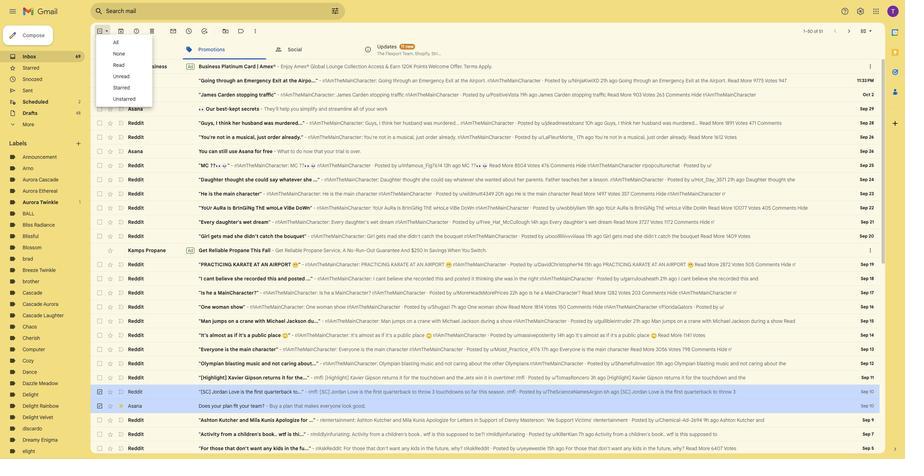Task type: describe. For each thing, give the bounding box(es) containing it.
sep 5
[[863, 446, 875, 451]]

1 music from the left
[[246, 361, 260, 367]]

2 karate from the left
[[391, 262, 409, 268]]

1 horizontal spatial starred
[[113, 85, 130, 91]]

17 row from the top
[[91, 286, 880, 300]]

comments up the teaches
[[551, 162, 575, 169]]

her down kept
[[233, 120, 241, 126]]

2 man from the left
[[652, 318, 662, 325]]

20
[[870, 234, 875, 239]]

all
[[354, 106, 359, 112]]

"he is the main character" - r/iamthemaincharacter: he is the main character r/iamthemaincharacter · posted by u/wildmutt4349 20h ago he is the main character read more 1497 votes 357 comments hide r/iamthemaincharacter r/
[[199, 191, 726, 197]]

read more 1141 votes
[[657, 332, 706, 339]]

sep left 25 on the right top of the page
[[861, 163, 869, 168]]

votes right 1612
[[725, 134, 738, 140]]

2 why? from the left
[[674, 446, 685, 452]]

sep for "is he a maincharacter?" - r/iamthemaincharacter: is he a maincharacter? r/iamthemaincharacter · posted by u/moreheadsmoreprices 22h ago is he a maincharacter? read more 1282 votes 203 comments hide r/iamthemaincharacter r/
[[862, 290, 870, 296]]

2 jordan from the left
[[331, 389, 347, 395]]

0 vertical spatial you
[[199, 148, 208, 155]]

votes left 505
[[732, 262, 745, 268]]

votes left the "476"
[[528, 162, 540, 169]]

comments right 1172
[[675, 219, 699, 225]]

1 children's from the left
[[238, 431, 261, 438]]

1 down from the left
[[461, 205, 475, 211]]

touchdowns
[[436, 389, 464, 395]]

report spam image
[[133, 28, 140, 35]]

0 vertical spatial r/nfl:
[[314, 375, 324, 381]]

her down - they'll help you simplify and streamline all of your work ‌ ‌ ‌ ‌ ‌ ‌ ‌ ‌ ‌ ‌ ‌ ‌ ‌ ‌ ‌ ‌ ‌ ‌ ‌ ‌ ‌ ‌ ‌ ‌ ‌ ‌ ‌ ‌ ‌ ‌ ‌ ‌ ‌ ‌ ‌ ‌ ‌ ‌ ‌ ‌ ‌ ‌ ‌ ‌ ‌ ‌ ‌ ‌ ‌ ‌ ‌ ‌ ‌ ‌ ‌ ‌ ‌ ‌ ‌ ‌ ‌ ‌ ‌ ‌ ‌ ‌ ‌ ‌ ‌ ‌
[[394, 120, 402, 126]]

1 3 from the left
[[432, 389, 435, 395]]

comments right 471
[[758, 120, 782, 126]]

sep 29
[[861, 106, 875, 111]]

1 💀 image from the left
[[222, 163, 228, 169]]

votes left 1172
[[651, 219, 664, 225]]

u/ninjakiwixd
[[569, 78, 600, 84]]

sep for "every daughter's wet dream" - r/iamthemaincharacter: every daughter's wet dream r/iamthemaincharacter · posted by u/free_hat_mccullough 14h ago every daughter's wet dream read more 3727 votes 1172 comments hide r/
[[862, 219, 870, 225]]

2 for from the left
[[566, 446, 573, 452]]

21
[[871, 219, 875, 225]]

work
[[377, 106, 388, 112]]

more left 3056
[[644, 346, 655, 353]]

1 horizontal spatial 14h
[[558, 332, 565, 339]]

0 vertical spatial 15h
[[585, 262, 592, 268]]

1 vertical spatial r/nfl
[[507, 389, 516, 395]]

sep left 5
[[863, 446, 871, 451]]

twinkle for breeze twinkle
[[39, 267, 56, 274]]

2 inside row
[[872, 92, 875, 97]]

main content containing all
[[91, 23, 886, 459]]

5 row from the top
[[91, 116, 880, 130]]

oct 2
[[864, 92, 875, 97]]

sep for does your plan fit your team? - buy a plan that makes everyone look good. ‌ ‌ ‌ ‌ ‌ ‌ ‌ ‌ ‌ ‌ ‌ ‌ ‌ ‌ ‌ ‌ ‌ ‌ ‌ ‌ ‌ ‌ ‌ ‌ ‌ ‌ ‌ ‌ ‌ ‌ ‌ ‌ ‌ ‌ ‌ ‌ ‌ ‌ ‌ ‌ ‌ ‌ ‌ ‌ ‌ ‌ ‌ ‌ ‌ ‌ ‌ ‌ ‌ ‌ ‌ ‌ ‌ ‌ ‌ ‌ ‌ ‌ ‌ ‌ ‌ ‌ ‌ ‌ ‌ ‌ ‌ ‌ ‌ ‌ ‌ ‌ ‌ ‌ ‌ ‌
[[862, 403, 869, 409]]

1 [highlight] from the left
[[325, 375, 349, 381]]

1 mila from the left
[[250, 417, 260, 424]]

reddit for "going through an emergency exit at the airpo..."
[[128, 78, 144, 84]]

2 james from the left
[[539, 92, 554, 98]]

votes left 405
[[749, 205, 761, 211]]

this down ad- at the right of page
[[681, 431, 689, 438]]

didn't
[[244, 233, 259, 240]]

her down 8504
[[518, 177, 525, 183]]

1 think from the left
[[219, 120, 231, 126]]

7
[[872, 432, 875, 437]]

your left "trial"
[[325, 148, 335, 155]]

21h right u/gullibleintruder
[[634, 318, 641, 325]]

sep 10 for does your plan fit your team? - buy a plan that makes everyone look good. ‌ ‌ ‌ ‌ ‌ ‌ ‌ ‌ ‌ ‌ ‌ ‌ ‌ ‌ ‌ ‌ ‌ ‌ ‌ ‌ ‌ ‌ ‌ ‌ ‌ ‌ ‌ ‌ ‌ ‌ ‌ ‌ ‌ ‌ ‌ ‌ ‌ ‌ ‌ ‌ ‌ ‌ ‌ ‌ ‌ ‌ ‌ ‌ ‌ ‌ ‌ ‌ ‌ ‌ ‌ ‌ ‌ ‌ ‌ ‌ ‌ ‌ ‌ ‌ ‌ ‌ ‌ ‌ ‌ ‌ ‌ ‌ ‌ ‌ ‌ ‌ ‌ ‌ ‌ ‌
[[862, 403, 875, 409]]

1 thought from the left
[[225, 177, 244, 183]]

starred inside labels navigation
[[23, 65, 39, 71]]

aurora for aurora twinkle
[[23, 199, 39, 206]]

votes left 357
[[608, 191, 621, 197]]

2 kutcher from the left
[[374, 417, 392, 424]]

"girl gets mad she didn't catch the bouquet" - r/iamthemaincharacter: girl gets mad she didn't catch the bouquet r/iamthemaincharacter · posted by u/ooolllliiivvviiiaaa 11h ago girl gets mad she didn't catch the bouquet read more 1409 votes
[[199, 233, 751, 240]]

2 💀 image from the left
[[311, 163, 317, 169]]

1 mc from the left
[[291, 162, 298, 169]]

2 kids from the left
[[411, 446, 420, 452]]

21 row from the top
[[91, 343, 880, 357]]

more left 1612
[[702, 134, 714, 140]]

3 bringing from the left
[[635, 205, 656, 211]]

trial
[[336, 148, 345, 155]]

21h right u/ninjakiwixd
[[601, 78, 608, 84]]

1 through from the left
[[217, 78, 236, 84]]

1 amex® from the left
[[128, 63, 144, 70]]

dazzle meadow
[[23, 380, 58, 387]]

0 horizontal spatial of
[[360, 106, 364, 112]]

your left work
[[366, 106, 376, 112]]

3 wet from the left
[[589, 219, 597, 225]]

r/iamthemaincharacter · posted by u/davidchristopher94 15h ago practicing karate at an airport
[[452, 262, 688, 268]]

..." for she
[[313, 177, 320, 183]]

0 horizontal spatial about
[[469, 361, 483, 367]]

sep for "girl gets mad she didn't catch the bouquet" - r/iamthemaincharacter: girl gets mad she didn't catch the bouquet r/iamthemaincharacter · posted by u/ooolllliiivvviiiaaa 11h ago girl gets mad she didn't catch the bouquet read more 1409 votes
[[861, 234, 868, 239]]

1 caring from the left
[[281, 361, 297, 367]]

makes
[[305, 403, 319, 409]]

votes left the '203'
[[619, 290, 631, 296]]

primary tab
[[91, 40, 179, 59]]

cascade link
[[23, 290, 42, 296]]

2 wtf from the left
[[424, 431, 431, 438]]

over.
[[351, 148, 361, 155]]

none
[[113, 51, 125, 57]]

1 returns from the left
[[263, 375, 281, 381]]

23 row from the top
[[91, 371, 880, 385]]

798
[[683, 346, 691, 353]]

2 he from the left
[[516, 191, 522, 197]]

💀 image
[[483, 163, 488, 169]]

1 the from the left
[[256, 205, 265, 211]]

Search mail text field
[[106, 8, 311, 15]]

votes left 947
[[766, 78, 778, 84]]

sep for "everyone is the main character" - r/iamthemaincharacter: everyone is the main character r/iamthemaincharacter · posted by u/moist_practice_4176 17h ago everyone is the main character read more 3056 votes 798 comments hide r/
[[862, 347, 870, 352]]

reddit for "guys, i think her husband was murdered..."
[[128, 120, 144, 126]]

votes left 263
[[643, 92, 656, 98]]

2 mc from the left
[[462, 162, 470, 169]]

r/popculturechat
[[643, 162, 681, 169]]

48
[[76, 110, 81, 116]]

3 gets from the left
[[613, 233, 623, 240]]

2 throw from the left
[[720, 389, 732, 395]]

wanted
[[485, 177, 502, 183]]

1 horizontal spatial you
[[462, 247, 470, 254]]

"your aura is bringing the whole vibe down" - r/iamthemaincharacter: your aura is bringing the whole vibe down r/iamthemaincharacter · posted by u/wobblyllam 18h ago your aura is bringing the whole vibe down read more 10077 votes 405 comments hide
[[199, 205, 809, 211]]

points
[[414, 63, 428, 70]]

cascade for cascade laughter
[[23, 312, 42, 319]]

comments right 505
[[756, 262, 781, 268]]

our
[[206, 106, 215, 112]]

1891
[[726, 120, 735, 126]]

sep 9
[[863, 418, 875, 423]]

i up r/floridagators
[[679, 276, 680, 282]]

cascade laughter link
[[23, 312, 64, 319]]

2 ?? from the left
[[299, 162, 305, 169]]

more button
[[0, 119, 85, 130]]

aurora up laughter
[[43, 301, 58, 308]]

updates
[[378, 43, 397, 50]]

this down fall
[[268, 276, 277, 282]]

2 propane from the left
[[229, 247, 250, 254]]

aurora twinkle
[[23, 199, 58, 206]]

2 whatever from the left
[[454, 177, 475, 183]]

this right far
[[479, 389, 488, 395]]

2 didn't from the left
[[644, 233, 657, 240]]

her down 903
[[634, 120, 641, 126]]

more left 1141
[[671, 332, 683, 339]]

terms
[[464, 63, 478, 70]]

character" for "everyone is the main character"
[[253, 346, 278, 353]]

sep for "you're not in a musical, just order already." - r/iamthemaincharacter: you're not in a musical, just order already. r/iamthemaincharacter · posted by u/lafleurmorte_ 17h ago you're not in a musical, just order already. read more 1612 votes
[[861, 134, 869, 140]]

..." for for
[[309, 417, 316, 424]]

move to image
[[222, 28, 229, 35]]

reddit for "practicing karate at an airport
[[128, 262, 144, 268]]

reddit for "everyone is the main character"
[[128, 346, 144, 353]]

letters
[[458, 417, 473, 424]]

1 guys, from the left
[[366, 120, 378, 126]]

reddit inside updates, 11 new messages, tab
[[445, 51, 458, 56]]

more left the 2872
[[708, 262, 720, 268]]

dazzle meadow link
[[23, 380, 58, 387]]

sep for "your aura is bringing the whole vibe down" - r/iamthemaincharacter: your aura is bringing the whole vibe down r/iamthemaincharacter · posted by u/wobblyllam 18h ago your aura is bringing the whole vibe down read more 10077 votes 405 comments hide
[[861, 205, 869, 211]]

1 for from the left
[[344, 446, 351, 452]]

thi..."
[[293, 431, 306, 438]]

labels navigation
[[0, 23, 91, 459]]

reddit for "ashton kutcher and mila kunis apologize for ..."
[[128, 417, 144, 424]]

social tab
[[270, 40, 359, 59]]

0 vertical spatial 17h
[[577, 134, 584, 140]]

2 dream from the left
[[598, 219, 613, 225]]

it's
[[239, 332, 246, 339]]

1 everyone from the left
[[339, 346, 360, 353]]

sep left 14
[[861, 333, 869, 338]]

1 any from the left
[[263, 446, 272, 452]]

3 woman from the left
[[479, 304, 495, 310]]

👀 image down now
[[305, 163, 311, 169]]

add to tasks image
[[201, 28, 208, 35]]

3 at from the left
[[652, 262, 658, 268]]

6407
[[712, 446, 723, 452]]

20 row from the top
[[91, 328, 880, 343]]

21h right u/garrulousheath
[[661, 276, 668, 282]]

more left 3727
[[627, 219, 638, 225]]

not important switch for "james carden stopping traffic" - r/iamthemaincharacter: james carden stopping traffic r/iamthemaincharacter · posted by u/positivevista 19h ago james carden stopping traffic read more 903 votes 263 comments hide r/iamthemaincharacter
[[117, 91, 125, 98]]

2 support from the left
[[556, 417, 574, 424]]

21h right u/hot_day_3571
[[728, 177, 736, 183]]

2 business from the left
[[199, 63, 220, 70]]

sep for "he is the main character" - r/iamthemaincharacter: he is the main character r/iamthemaincharacter · posted by u/wildmutt4349 20h ago he is the main character read more 1497 votes 357 comments hide r/iamthemaincharacter r/
[[861, 191, 869, 196]]

comments right 150
[[568, 304, 592, 310]]

10 for "[sc] jordan love is the first quarterback to..." - r/nfl: [sc] jordan love is the first quarterback to throw 3 touchdowns so far this season. r/nfl · posted by u/thesciencenamesargon 6h ago [sc] jordan love is the first quarterback to throw 3
[[870, 389, 875, 395]]

24 row from the top
[[91, 385, 880, 399]]

u/moreheadsmoreprices
[[453, 290, 509, 296]]

0 vertical spatial r/nfl
[[516, 375, 525, 381]]

votes right 1141
[[693, 332, 706, 339]]

1 vertical spatial ..."
[[307, 276, 313, 282]]

3 he from the left
[[534, 290, 540, 296]]

more left 903
[[621, 92, 632, 98]]

blossom link
[[23, 245, 42, 251]]

"for those that don't want any kids in the fu..." - r/askreddit: for those that don't want any kids in the future, why? r/askreddit · posted by u/yeyewestie 15h ago for those that don't want any kids in the future, why? read more 6407 votes
[[199, 446, 737, 452]]

delight for delight link
[[23, 392, 39, 398]]

you can still use asana for free - what to do now that your trial is over. ‌ ‌ ‌ ‌ ‌ ‌ ‌ ‌ ‌ ‌ ‌ ‌ ‌ ‌ ‌ ‌ ‌ ‌ ‌ ‌ ‌ ‌ ‌ ‌ ‌ ‌ ‌ ‌ ‌ ‌ ‌ ‌ ‌ ‌ ‌ ‌ ‌ ‌ ‌ ‌ ‌ ‌ ‌ ‌ ‌ ‌ ‌ ‌ ‌ ‌ ‌ ‌ ‌ ‌ ‌ ‌ ‌ ‌ ‌ ‌ ‌ ‌ ‌ ‌ ‌ ‌ ‌ ‌ ‌ ‌ ‌ ‌ ‌ ‌ ‌ ‌ ‌ ‌ ‌ ‌ ‌
[[199, 148, 464, 155]]

more left 1497
[[584, 191, 596, 197]]

more left "1409"
[[714, 233, 725, 240]]

gmail image
[[23, 4, 61, 18]]

- r/iamthemaincharacter: practicing karate at an airport
[[301, 262, 446, 268]]

streamline
[[329, 106, 352, 112]]

10 row from the top
[[91, 187, 880, 201]]

compose button
[[3, 25, 53, 45]]

2 thought from the left
[[403, 177, 421, 183]]

votes left 471
[[736, 120, 748, 126]]

maincharacter?"
[[218, 290, 259, 296]]

this down read more 2872 votes 505 comments hide r/
[[741, 276, 749, 282]]

3 first from the left
[[675, 389, 683, 395]]

your right does
[[212, 403, 222, 409]]

murdered..."
[[275, 120, 305, 126]]

'we
[[547, 417, 555, 424]]

sep for "man jumps on a crane with michael jackson du..." - r/iamthemaincharacter: man jumps on a crane with michael jackson during a show r/iamthemaincharacter · posted by u/gullibleintruder 21h ago man jumps on a crane with michael jackson during a show read
[[861, 319, 869, 324]]

"james
[[199, 92, 217, 98]]

comments right 357
[[631, 191, 655, 197]]

"ashton
[[199, 417, 218, 424]]

sep 14
[[861, 333, 875, 338]]

1 say from the left
[[270, 177, 278, 183]]

u/chemical-
[[656, 417, 683, 424]]

row containing amex® business
[[91, 59, 880, 74]]

sep for "olympian blasting music and not caring about..." - r/iamthemaincharacter: olympian blasting music and not caring about the other olympians r/iamthemaincharacter · posted by u/shamefulinvasion 15h ago olympian blasting music and not caring about the
[[862, 361, 869, 366]]

1 ashton from the left
[[357, 417, 373, 424]]

aurora cascade
[[23, 177, 59, 183]]

1 vertical spatial 11
[[871, 375, 875, 380]]

far
[[472, 389, 478, 395]]

u/infamous_fig7614
[[399, 162, 443, 169]]

labels image
[[238, 28, 245, 35]]

&
[[386, 63, 389, 70]]

2 reliable from the left
[[285, 247, 302, 254]]

" for "it's almost as if it's a public place
[[288, 332, 291, 339]]

reddit for "[highlight] xavier gipson returns it for the..."
[[128, 375, 144, 381]]

comments right 263
[[666, 92, 691, 98]]

sep left 29
[[861, 106, 869, 111]]

discardo
[[23, 426, 42, 432]]

1 public from the left
[[252, 332, 267, 339]]

sep for "one woman show" - r/iamthemaincharacter: one woman show r/iamthemaincharacter · posted by u/shugazi 7h ago one woman show read more 1814 votes 150 comments hide r/iamthemaincharacter r/floridagators · posted by u/
[[862, 304, 869, 310]]

11 row from the top
[[91, 201, 880, 215]]

votes left 150
[[545, 304, 557, 310]]

1 vertical spatial 17h
[[542, 346, 549, 353]]

sep 19
[[862, 262, 875, 267]]

comments right 405
[[773, 205, 797, 211]]

1 vibe from the left
[[284, 205, 295, 211]]

dance
[[23, 369, 37, 375]]

"olympian
[[199, 361, 224, 367]]

3 airport from the left
[[667, 262, 687, 268]]

sep for "[sc] jordan love is the first quarterback to..." - r/nfl: [sc] jordan love is the first quarterback to throw 3 touchdowns so far this season. r/nfl · posted by u/thesciencenamesargon 6h ago [sc] jordan love is the first quarterback to throw 3
[[862, 389, 869, 395]]

this up "for those that don't want any kids in the fu..." - r/askreddit: for those that don't want any kids in the future, why? r/askreddit · posted by u/yeyewestie 15h ago for those that don't want any kids in the future, why? read more 6407 votes at the bottom of the page
[[437, 431, 445, 438]]

1 almost from the left
[[210, 332, 226, 339]]

"one woman show" - r/iamthemaincharacter: one woman show r/iamthemaincharacter · posted by u/shugazi 7h ago one woman show read more 1814 votes 150 comments hide r/iamthemaincharacter r/floridagators · posted by u/
[[199, 304, 725, 310]]

blissful link
[[23, 233, 39, 240]]

breeze twinkle link
[[23, 267, 56, 274]]

tab list right 21
[[886, 23, 906, 434]]

2 public from the left
[[398, 332, 412, 339]]

1 why? from the left
[[452, 446, 463, 452]]

reddit for "he is the main character"
[[128, 191, 144, 197]]

announcement
[[23, 154, 57, 160]]

comments right '798'
[[692, 346, 716, 353]]

3 catch from the left
[[659, 233, 671, 240]]

r/floridagators
[[660, 304, 693, 310]]

1 horizontal spatial 7h
[[579, 431, 585, 438]]

1 he from the left
[[323, 191, 329, 197]]

1 quarterback from the left
[[265, 389, 292, 395]]

more left 1814
[[522, 304, 533, 310]]

to..."
[[293, 389, 304, 395]]

this
[[251, 247, 261, 254]]

no-
[[347, 247, 356, 254]]

comments right the '203'
[[642, 290, 667, 296]]

2 activity from the left
[[596, 431, 612, 438]]

3 cant from the left
[[682, 276, 692, 282]]

more left 8504
[[502, 162, 514, 169]]

delete image
[[149, 28, 156, 35]]

1 daughter's from the left
[[216, 219, 242, 225]]

16 row from the top
[[91, 272, 880, 286]]

reddit for "daughter thought she could say whatever she ..."
[[128, 177, 144, 183]]

405
[[763, 205, 772, 211]]

1 first from the left
[[254, 389, 263, 395]]

sep left "19"
[[862, 262, 869, 267]]

1 horizontal spatial about
[[503, 177, 516, 183]]

more left 1282
[[595, 290, 607, 296]]

out
[[367, 247, 375, 254]]

1 horizontal spatial u/
[[720, 304, 725, 310]]

elight
[[23, 448, 35, 455]]

mark as unread image
[[170, 28, 177, 35]]

already."
[[282, 134, 304, 140]]

2 order from the left
[[426, 134, 438, 140]]

aurora for aurora ethereal
[[23, 188, 38, 194]]

👀 image left the our on the left
[[199, 106, 205, 112]]

"[sc]
[[199, 389, 211, 395]]

cascade aurora link
[[23, 301, 58, 308]]

1 horizontal spatial of
[[499, 417, 504, 424]]

cascade up ethereal
[[39, 177, 59, 183]]

1 plan from the left
[[223, 403, 233, 409]]

main menu image
[[8, 7, 17, 16]]

2 jumps from the left
[[392, 318, 406, 325]]

2 want from the left
[[390, 446, 401, 452]]

2 crane from the left
[[418, 318, 431, 325]]

u/massiveposterity
[[514, 332, 556, 339]]

1 man from the left
[[381, 318, 391, 325]]

18h
[[588, 205, 595, 211]]

1 future, from the left
[[435, 446, 450, 452]]

"daughter thought she could say whatever she ..." - r/iamthemaincharacter: daughter thought she could say whatever she wanted about her parents. father teaches her a lesson. r/iamthemaincharacter · posted by u/hot_day_3571 21h ago daughter thought she
[[199, 177, 796, 183]]

0 vertical spatial of
[[815, 28, 819, 34]]

i down - r/iamthemaincharacter: practicing karate at an airport
[[374, 276, 375, 282]]

2 you're from the left
[[595, 134, 609, 140]]

7 row from the top
[[91, 144, 880, 159]]

her right the teaches
[[581, 177, 589, 183]]

2 aura from the left
[[385, 205, 396, 211]]

sep 23
[[861, 191, 875, 196]]

aurora for aurora cascade
[[23, 177, 38, 183]]

i down work
[[379, 120, 381, 126]]

votes right "1409"
[[739, 233, 751, 240]]

1 jordan from the left
[[212, 389, 228, 395]]

0 vertical spatial 7h
[[452, 304, 457, 310]]

u/ooolllliiivvviiiaaa
[[546, 233, 585, 240]]

reddit for "activity from a children's book.. wtf is thi..."
[[128, 431, 144, 438]]

0 horizontal spatial 14h
[[531, 219, 539, 225]]

2 returns from the left
[[383, 375, 399, 381]]

can
[[209, 148, 218, 155]]

2 michael from the left
[[443, 318, 460, 325]]

sep for you can still use asana for free - what to do now that your trial is over. ‌ ‌ ‌ ‌ ‌ ‌ ‌ ‌ ‌ ‌ ‌ ‌ ‌ ‌ ‌ ‌ ‌ ‌ ‌ ‌ ‌ ‌ ‌ ‌ ‌ ‌ ‌ ‌ ‌ ‌ ‌ ‌ ‌ ‌ ‌ ‌ ‌ ‌ ‌ ‌ ‌ ‌ ‌ ‌ ‌ ‌ ‌ ‌ ‌ ‌ ‌ ‌ ‌ ‌ ‌ ‌ ‌ ‌ ‌ ‌ ‌ ‌ ‌ ‌ ‌ ‌ ‌ ‌ ‌ ‌ ‌ ‌ ‌ ‌ ‌ ‌ ‌ ‌ ‌ ‌ ‌
[[861, 149, 869, 154]]

2 jackson from the left
[[461, 318, 480, 325]]

search mail image
[[93, 5, 105, 18]]

51
[[820, 28, 824, 34]]

25 row from the top
[[91, 399, 880, 413]]

i right "guys,
[[216, 120, 218, 126]]

0 horizontal spatial "
[[228, 162, 230, 169]]

2 olympian from the left
[[675, 361, 696, 367]]

👀 image right "mc
[[216, 163, 222, 169]]

i right the 10h
[[619, 120, 620, 126]]

ball
[[23, 211, 34, 217]]

sep for "ashton kutcher and mila kunis apologize for ..." - r/entertainment: ashton kutcher and mila kunis apologize for letters in support of danny masterson: 'we support victims' r/entertainment · posted by u/chemical-ad-2694 9h ago ashton kutcher and
[[863, 418, 871, 423]]

2 daughter's from the left
[[345, 219, 369, 225]]

reddit for "olympian blasting music and not caring about..."
[[128, 361, 144, 367]]

2 [highlight] from the left
[[608, 375, 631, 381]]

service,
[[324, 247, 342, 254]]

reddit for "mc ??
[[128, 162, 144, 169]]

2 horizontal spatial about
[[765, 361, 778, 367]]

more left 1891
[[713, 120, 724, 126]]

2 book.. from the left
[[409, 431, 423, 438]]

more left '10077'
[[722, 205, 733, 211]]

3 propane from the left
[[304, 247, 323, 254]]

- they'll help you simplify and streamline all of your work ‌ ‌ ‌ ‌ ‌ ‌ ‌ ‌ ‌ ‌ ‌ ‌ ‌ ‌ ‌ ‌ ‌ ‌ ‌ ‌ ‌ ‌ ‌ ‌ ‌ ‌ ‌ ‌ ‌ ‌ ‌ ‌ ‌ ‌ ‌ ‌ ‌ ‌ ‌ ‌ ‌ ‌ ‌ ‌ ‌ ‌ ‌ ‌ ‌ ‌ ‌ ‌ ‌ ‌ ‌ ‌ ‌ ‌ ‌ ‌ ‌ ‌ ‌ ‌ ‌ ‌ ‌ ‌ ‌ ‌
[[260, 106, 477, 112]]

delight rainbow link
[[23, 403, 59, 409]]

2 vertical spatial 15h
[[548, 446, 555, 452]]

team,
[[403, 51, 414, 56]]

cozy
[[23, 358, 34, 364]]



Task type: vqa. For each thing, say whether or not it's contained in the screenshot.
the middle Michael
yes



Task type: locate. For each thing, give the bounding box(es) containing it.
0 horizontal spatial kunis
[[261, 417, 275, 424]]

not important switch
[[117, 77, 125, 84], [117, 91, 125, 98]]

0 vertical spatial 14h
[[531, 219, 539, 225]]

"you're
[[199, 134, 216, 140]]

3 jackson from the left
[[732, 318, 751, 325]]

1 vertical spatial character"
[[253, 346, 278, 353]]

row up "ashton kutcher and mila kunis apologize for ..." - r/entertainment: ashton kutcher and mila kunis apologize for letters in support of danny masterson: 'we support victims' r/entertainment · posted by u/chemical-ad-2694 9h ago ashton kutcher and
[[91, 399, 880, 413]]

1 horizontal spatial husband
[[403, 120, 423, 126]]

14h right u/free_hat_mccullough
[[531, 219, 539, 225]]

drafts
[[23, 110, 38, 116]]

2 recorded from the left
[[414, 276, 435, 282]]

0 horizontal spatial xavier
[[228, 375, 244, 381]]

0 horizontal spatial jumps
[[213, 318, 227, 325]]

1 horizontal spatial the
[[424, 205, 432, 211]]

2 as from the left
[[375, 332, 381, 339]]

future, down "activity from a children's book.. wtf is thi..." - r/mildlyinfuriating: activity from a children's book.. wtf is this supposed to be?! r/mildlyinfuriating · posted by u/killerkian 7h ago activity from a children's book.. wtf is this supposed to
[[435, 446, 450, 452]]

breeze twinkle
[[23, 267, 56, 274]]

sep 10 down sep 11
[[862, 389, 875, 395]]

0 horizontal spatial going
[[379, 78, 392, 84]]

kutcher
[[219, 417, 238, 424], [374, 417, 392, 424], [738, 417, 755, 424]]

sep 26 for you can still use asana for free - what to do now that your trial is over. ‌ ‌ ‌ ‌ ‌ ‌ ‌ ‌ ‌ ‌ ‌ ‌ ‌ ‌ ‌ ‌ ‌ ‌ ‌ ‌ ‌ ‌ ‌ ‌ ‌ ‌ ‌ ‌ ‌ ‌ ‌ ‌ ‌ ‌ ‌ ‌ ‌ ‌ ‌ ‌ ‌ ‌ ‌ ‌ ‌ ‌ ‌ ‌ ‌ ‌ ‌ ‌ ‌ ‌ ‌ ‌ ‌ ‌ ‌ ‌ ‌ ‌ ‌ ‌ ‌ ‌ ‌ ‌ ‌ ‌ ‌ ‌ ‌ ‌ ‌ ‌ ‌ ‌ ‌ ‌ ‌
[[861, 149, 875, 154]]

row down "guys, i think her husband was murdered..." - r/iamthemaincharacter: guys, i think her husband was murdered... r/iamthemaincharacter · posted by u/jdeadmeatsloanz 10h ago guys, i think her husband was murdered... read more 1891 votes 471 comments
[[91, 130, 880, 144]]

0 vertical spatial sep 10
[[862, 389, 875, 395]]

cascade for cascade aurora
[[23, 301, 42, 308]]

1 love from the left
[[229, 389, 240, 395]]

propane up "practicing karate at an airport
[[229, 247, 250, 254]]

0 vertical spatial starred
[[23, 65, 39, 71]]

0 horizontal spatial order
[[268, 134, 281, 140]]

every up u/ooolllliiivvviiiaaa
[[550, 219, 563, 225]]

aurora cascade link
[[23, 177, 59, 183]]

an down platinum
[[237, 78, 243, 84]]

reddit for "one woman show"
[[128, 304, 144, 310]]

0 horizontal spatial exit
[[273, 78, 282, 84]]

1 horizontal spatial recorded
[[414, 276, 435, 282]]

love up look
[[348, 389, 359, 395]]

sep left 7
[[863, 432, 871, 437]]

1 daughter from the left
[[381, 177, 402, 183]]

1 want from the left
[[250, 446, 262, 452]]

gets right "girl
[[211, 233, 222, 240]]

2 horizontal spatial quarterback
[[685, 389, 712, 395]]

2 bouquet from the left
[[681, 233, 700, 240]]

promotions tab
[[180, 40, 269, 59]]

buy
[[270, 403, 278, 409]]

reddit for "you're not in a musical, just order already."
[[128, 134, 144, 140]]

more inside more button
[[23, 121, 34, 128]]

announcement link
[[23, 154, 57, 160]]

1 your from the left
[[373, 205, 384, 211]]

0 horizontal spatial jordan
[[212, 389, 228, 395]]

2 inside labels navigation
[[78, 99, 81, 104]]

u/wobblyllam
[[557, 205, 586, 211]]

2 horizontal spatial musical,
[[628, 134, 646, 140]]

musical,
[[236, 134, 256, 140], [397, 134, 415, 140], [628, 134, 646, 140]]

he
[[323, 191, 329, 197], [516, 191, 522, 197]]

think
[[219, 120, 231, 126], [382, 120, 393, 126], [621, 120, 632, 126]]

reddit for "girl gets mad she didn't catch the bouquet"
[[128, 233, 144, 240]]

2 airport from the left
[[425, 262, 445, 268]]

james up streamline
[[337, 92, 351, 98]]

not important switch for "going through an emergency exit at the airpo..." - r/iamthemaincharacter: going through an emergency exit at the airport. r/iamthemaincharacter · posted by u/ninjakiwixd 21h ago going through an emergency exit at the airport. read more 9775 votes 947
[[117, 77, 125, 84]]

row down "olympian blasting music and not caring about..." - r/iamthemaincharacter: olympian blasting music and not caring about the other olympians r/iamthemaincharacter · posted by u/shamefulinvasion 15h ago olympian blasting music and not caring about the
[[91, 371, 880, 385]]

" for "practicing karate at an airport
[[299, 262, 301, 268]]

tab list containing updates
[[91, 40, 886, 59]]

3 vibe from the left
[[683, 205, 693, 211]]

dream up guarantee
[[380, 219, 394, 225]]

1 business from the left
[[146, 63, 167, 70]]

3 kids from the left
[[633, 446, 642, 452]]

you're up "read more 8504 votes 476 comments hide r/iamthemaincharacter r/popculturechat · posted by u/"
[[595, 134, 609, 140]]

elight link
[[23, 448, 35, 455]]

3 stopping from the left
[[572, 92, 592, 98]]

down"
[[296, 205, 312, 211]]

starred up snoozed link
[[23, 65, 39, 71]]

[sc] up everyone
[[320, 389, 330, 395]]

1 horizontal spatial man
[[652, 318, 662, 325]]

1 horizontal spatial bouquet
[[681, 233, 700, 240]]

wtf
[[279, 431, 287, 438], [424, 431, 431, 438], [667, 431, 674, 438]]

more down drafts link
[[23, 121, 34, 128]]

1 horizontal spatial don't
[[599, 446, 611, 452]]

2 horizontal spatial at
[[652, 262, 658, 268]]

sep for "i cant believe she recorded this and posted ..." - r/iamthemaincharacter: i cant believe she recorded this and posted it thinking she was in the right r/iamthemaincharacter · posted by u/garrulousheath 21h ago i cant believe she recorded this and
[[862, 276, 870, 281]]

1 catch from the left
[[260, 233, 274, 240]]

gipson up team?
[[245, 375, 262, 381]]

more image
[[252, 28, 259, 35]]

1 horizontal spatial every
[[550, 219, 563, 225]]

15h right u/yeyewestie
[[548, 446, 555, 452]]

3 thought from the left
[[769, 177, 787, 183]]

1 you're from the left
[[364, 134, 378, 140]]

practicing
[[362, 262, 390, 268], [604, 262, 632, 268]]

2 horizontal spatial karate
[[633, 262, 651, 268]]

1 🙄 image from the left
[[282, 333, 288, 339]]

offer.
[[451, 63, 463, 70]]

r/nfl: right the..." in the bottom left of the page
[[314, 375, 324, 381]]

"every daughter's wet dream" - r/iamthemaincharacter: every daughter's wet dream r/iamthemaincharacter · posted by u/free_hat_mccullough 14h ago every daughter's wet dream read more 3727 votes 1172 comments hide r/
[[199, 219, 715, 225]]

1 horizontal spatial on
[[407, 318, 413, 325]]

traffic down earn
[[391, 92, 405, 98]]

0 horizontal spatial as
[[227, 332, 233, 339]]

1 horizontal spatial ??
[[299, 162, 305, 169]]

2 horizontal spatial returns
[[665, 375, 681, 381]]

ashton down good.
[[357, 417, 373, 424]]

sep for "activity from a children's book.. wtf is thi..." - r/mildlyinfuriating: activity from a children's book.. wtf is this supposed to be?! r/mildlyinfuriating · posted by u/killerkian 7h ago activity from a children's book.. wtf is this supposed to
[[863, 432, 871, 437]]

row down be?!
[[91, 442, 880, 456]]

1 traffic from the left
[[391, 92, 405, 98]]

collection
[[345, 63, 367, 70]]

your right fit
[[240, 403, 250, 409]]

plan right buy
[[283, 403, 293, 409]]

sep left the 16 on the bottom of page
[[862, 304, 869, 310]]

aurora up the aurora twinkle
[[23, 188, 38, 194]]

savings
[[430, 247, 447, 254]]

2 from from the left
[[370, 431, 381, 438]]

1 horizontal spatial exit
[[446, 78, 454, 84]]

row down thinking
[[91, 286, 880, 300]]

"is
[[199, 290, 205, 296]]

2 bringing from the left
[[402, 205, 423, 211]]

3 row from the top
[[91, 88, 880, 102]]

8 row from the top
[[91, 159, 880, 173]]

sep 26 for "you're not in a musical, just order already." - r/iamthemaincharacter: you're not in a musical, just order already. r/iamthemaincharacter · posted by u/lafleurmorte_ 17h ago you're not in a musical, just order already. read more 1612 votes
[[861, 134, 875, 140]]

0 horizontal spatial at
[[254, 262, 260, 268]]

catch up fall
[[260, 233, 274, 240]]

support image
[[842, 7, 850, 16]]

3 on from the left
[[678, 318, 683, 325]]

0 horizontal spatial don't
[[377, 446, 389, 452]]

2 could from the left
[[431, 177, 444, 183]]

character" down "it's almost as if it's a public place on the bottom
[[253, 346, 278, 353]]

"man
[[199, 318, 211, 325]]

1 horizontal spatial 2
[[872, 92, 875, 97]]

9 row from the top
[[91, 173, 880, 187]]

advanced search options image
[[328, 4, 343, 18]]

💀 image down still
[[222, 163, 228, 169]]

None checkbox
[[96, 28, 103, 35], [96, 105, 103, 113], [96, 120, 103, 127], [96, 134, 103, 141], [96, 148, 103, 155], [96, 176, 103, 183], [96, 205, 103, 212], [96, 219, 103, 226], [96, 275, 103, 282], [96, 289, 103, 297], [96, 332, 103, 339], [96, 346, 103, 353], [96, 360, 103, 367], [96, 445, 103, 452], [96, 28, 103, 35], [96, 105, 103, 113], [96, 120, 103, 127], [96, 134, 103, 141], [96, 148, 103, 155], [96, 176, 103, 183], [96, 205, 103, 212], [96, 219, 103, 226], [96, 275, 103, 282], [96, 289, 103, 297], [96, 332, 103, 339], [96, 346, 103, 353], [96, 360, 103, 367], [96, 445, 103, 452]]

1 vertical spatial u/
[[720, 304, 725, 310]]

1282
[[608, 290, 618, 296]]

26 for "you're not in a musical, just order already." - r/iamthemaincharacter: you're not in a musical, just order already. r/iamthemaincharacter · posted by u/lafleurmorte_ 17h ago you're not in a musical, just order already. read more 1612 votes
[[870, 134, 875, 140]]

1 for 1
[[79, 200, 81, 205]]

reddit for "i cant believe she recorded this and posted ..."
[[128, 276, 144, 282]]

1 horizontal spatial whole
[[434, 205, 449, 211]]

0 horizontal spatial practicing
[[362, 262, 390, 268]]

14
[[870, 333, 875, 338]]

labels heading
[[9, 140, 75, 147]]

1 as from the left
[[227, 332, 233, 339]]

10 for does your plan fit your team? - buy a plan that makes everyone look good. ‌ ‌ ‌ ‌ ‌ ‌ ‌ ‌ ‌ ‌ ‌ ‌ ‌ ‌ ‌ ‌ ‌ ‌ ‌ ‌ ‌ ‌ ‌ ‌ ‌ ‌ ‌ ‌ ‌ ‌ ‌ ‌ ‌ ‌ ‌ ‌ ‌ ‌ ‌ ‌ ‌ ‌ ‌ ‌ ‌ ‌ ‌ ‌ ‌ ‌ ‌ ‌ ‌ ‌ ‌ ‌ ‌ ‌ ‌ ‌ ‌ ‌ ‌ ‌ ‌ ‌ ‌ ‌ ‌ ‌ ‌ ‌ ‌ ‌ ‌ ‌ ‌ ‌ ‌ ‌
[[870, 403, 875, 409]]

an down points
[[413, 78, 418, 84]]

chaos
[[23, 324, 37, 330]]

u/killerkian
[[553, 431, 578, 438]]

1141
[[684, 332, 692, 339]]

0 horizontal spatial u/
[[708, 162, 712, 169]]

main content
[[91, 23, 886, 459]]

3 recorded from the left
[[719, 276, 740, 282]]

supposed down 2694
[[690, 431, 712, 438]]

0 horizontal spatial 1
[[79, 200, 81, 205]]

1 crane from the left
[[240, 318, 254, 325]]

laughter
[[44, 312, 64, 319]]

down
[[461, 205, 475, 211], [694, 205, 708, 211]]

1 wet from the left
[[243, 219, 252, 225]]

this up u/shugazi
[[436, 276, 444, 282]]

delight rainbow
[[23, 403, 59, 409]]

those right r/askreddit:
[[353, 446, 365, 452]]

reddit for "[sc] jordan love is the first quarterback to..."
[[128, 389, 143, 395]]

505
[[746, 262, 755, 268]]

the flexport team, shopify, stripe, reddit
[[378, 51, 458, 56]]

2 first from the left
[[373, 389, 382, 395]]

🙄 image
[[282, 333, 288, 339], [426, 333, 432, 339]]

👀 image
[[199, 106, 205, 112], [216, 163, 222, 169], [305, 163, 311, 169], [477, 163, 483, 169]]

0 horizontal spatial could
[[255, 177, 269, 183]]

2
[[872, 92, 875, 97], [78, 99, 81, 104]]

2 row from the top
[[91, 74, 880, 88]]

1 horizontal spatial michael
[[443, 318, 460, 325]]

sep 11
[[862, 375, 875, 380]]

reddit for "it's almost as if it's a public place
[[128, 332, 144, 339]]

0 horizontal spatial musical,
[[236, 134, 256, 140]]

read more 2872 votes 505 comments hide r/
[[694, 262, 796, 268]]

3
[[432, 389, 435, 395], [734, 389, 736, 395]]

1 going from the left
[[379, 78, 392, 84]]

shopify,
[[415, 51, 431, 56]]

$250
[[412, 247, 423, 254]]

2 whole from the left
[[434, 205, 449, 211]]

plan
[[223, 403, 233, 409], [283, 403, 293, 409]]

2 horizontal spatial exit
[[686, 78, 695, 84]]

reddit for "james carden stopping traffic"
[[128, 92, 144, 98]]

public
[[252, 332, 267, 339], [398, 332, 412, 339], [623, 332, 637, 339]]

those down u/killerkian
[[575, 446, 588, 452]]

business up "going
[[199, 63, 220, 70]]

settings image
[[857, 7, 866, 16]]

7h
[[452, 304, 457, 310], [579, 431, 585, 438]]

2 horizontal spatial on
[[678, 318, 683, 325]]

3 emergency from the left
[[660, 78, 685, 84]]

3 blasting from the left
[[698, 361, 715, 367]]

1 if from the left
[[234, 332, 238, 339]]

0 horizontal spatial public
[[252, 332, 267, 339]]

2 catch from the left
[[422, 233, 435, 240]]

[highlight] up the 6h
[[608, 375, 631, 381]]

enjoy
[[281, 63, 293, 70]]

ad for business
[[188, 64, 193, 69]]

bouquet"
[[284, 233, 307, 240]]

2 horizontal spatial he
[[534, 290, 540, 296]]

kids
[[274, 446, 284, 452], [411, 446, 420, 452], [633, 446, 642, 452]]

that
[[314, 148, 323, 155], [294, 403, 303, 409], [225, 446, 235, 452], [367, 446, 376, 452], [589, 446, 598, 452]]

r/iamthemaincharacter:
[[323, 78, 378, 84], [281, 92, 336, 98], [310, 120, 364, 126], [308, 134, 363, 140], [235, 162, 289, 169], [325, 177, 379, 183], [267, 191, 322, 197], [317, 205, 372, 211], [276, 219, 330, 225], [311, 233, 366, 240], [306, 262, 360, 268], [318, 276, 372, 282], [264, 290, 318, 296], [250, 304, 305, 310], [325, 318, 380, 325], [295, 332, 350, 339], [283, 346, 338, 353], [324, 361, 378, 367]]

victims'
[[575, 417, 593, 424]]

1 maincharacter? from the left
[[335, 290, 371, 296]]

cell for get reliable propane this fall - get reliable propane service, a no-run-out guarantee and $250 in savings when you switch.
[[849, 247, 868, 254]]

2 cell from the top
[[849, 247, 868, 254]]

💀 image
[[222, 163, 228, 169], [311, 163, 317, 169]]

1 kutcher from the left
[[219, 417, 238, 424]]

None search field
[[91, 3, 345, 20]]

13 row from the top
[[91, 229, 880, 243]]

reliable
[[209, 247, 228, 254], [285, 247, 302, 254]]

0 horizontal spatial cant
[[204, 276, 215, 282]]

of left 51
[[815, 28, 819, 34]]

airpo..."
[[299, 78, 318, 84]]

0 vertical spatial 10
[[870, 389, 875, 395]]

already. up r/popculturechat
[[671, 134, 688, 140]]

"ashton kutcher and mila kunis apologize for ..." - r/entertainment: ashton kutcher and mila kunis apologize for letters in support of danny masterson: 'we support victims' r/entertainment · posted by u/chemical-ad-2694 9h ago ashton kutcher and
[[199, 417, 765, 424]]

2 right oct
[[872, 92, 875, 97]]

2 horizontal spatial 15h
[[657, 361, 664, 367]]

476
[[542, 162, 550, 169]]

character" for "he is the main character"
[[236, 191, 262, 197]]

tab list
[[886, 23, 906, 434], [91, 40, 886, 59]]

sent
[[23, 87, 33, 94]]

👀 image up "daughter thought she could say whatever she ..." - r/iamthemaincharacter: daughter thought she could say whatever she wanted about her parents. father teaches her a lesson. r/iamthemaincharacter · posted by u/hot_day_3571 21h ago daughter thought she
[[477, 163, 483, 169]]

man up the - r/iamthemaincharacter: it's almost as if it's a public place
[[381, 318, 391, 325]]

7h right u/shugazi
[[452, 304, 457, 310]]

0 horizontal spatial catch
[[260, 233, 274, 240]]

do
[[297, 148, 302, 155]]

row down "girl gets mad she didn't catch the bouquet" - r/iamthemaincharacter: girl gets mad she didn't catch the bouquet r/iamthemaincharacter · posted by u/ooolllliiivvviiiaaa 11h ago girl gets mad she didn't catch the bouquet read more 1409 votes
[[91, 243, 880, 258]]

0 horizontal spatial whatever
[[280, 177, 302, 183]]

votes left '798'
[[669, 346, 682, 353]]

radiance
[[34, 222, 55, 228]]

🙄 image
[[651, 333, 657, 339]]

sep 10 up sep 9
[[862, 403, 875, 409]]

ad for get
[[188, 248, 193, 253]]

cell for business platinum card | amex® - enjoy amex® global lounge collection access & earn 120k points welcome offer. terms apply.
[[849, 63, 868, 70]]

at down this
[[254, 262, 260, 268]]

u/thesciencenamesargon
[[543, 389, 603, 395]]

3 with from the left
[[703, 318, 712, 325]]

row
[[91, 59, 880, 74], [91, 74, 880, 88], [91, 88, 880, 102], [91, 102, 880, 116], [91, 116, 880, 130], [91, 130, 880, 144], [91, 144, 880, 159], [91, 159, 880, 173], [91, 173, 880, 187], [91, 187, 880, 201], [91, 201, 880, 215], [91, 215, 880, 229], [91, 229, 880, 243], [91, 243, 880, 258], [91, 258, 880, 272], [91, 272, 880, 286], [91, 286, 880, 300], [91, 300, 880, 314], [91, 314, 880, 328], [91, 328, 880, 343], [91, 343, 880, 357], [91, 357, 880, 371], [91, 371, 880, 385], [91, 385, 880, 399], [91, 399, 880, 413], [91, 413, 880, 428], [91, 428, 880, 442], [91, 442, 880, 456]]

delight for delight velvet
[[23, 414, 39, 421]]

1 blasting from the left
[[225, 361, 245, 367]]

2 horizontal spatial think
[[621, 120, 632, 126]]

sep down sep 12
[[862, 375, 870, 380]]

1 he from the left
[[206, 290, 212, 296]]

3 place from the left
[[638, 332, 650, 339]]

sep for "guys, i think her husband was murdered..." - r/iamthemaincharacter: guys, i think her husband was murdered... r/iamthemaincharacter · posted by u/jdeadmeatsloanz 10h ago guys, i think her husband was murdered... read more 1891 votes 471 comments
[[861, 120, 869, 126]]

2 horizontal spatial "
[[299, 262, 301, 268]]

daughter's up the run-
[[345, 219, 369, 225]]

twinkle right breeze
[[39, 267, 56, 274]]

1 vertical spatial r/nfl:
[[309, 389, 319, 395]]

2 horizontal spatial kutcher
[[738, 417, 755, 424]]

0 horizontal spatial 💀 image
[[222, 163, 228, 169]]

1 horizontal spatial get
[[276, 247, 284, 254]]

0 horizontal spatial on
[[228, 318, 234, 325]]

delight for delight rainbow
[[23, 403, 39, 409]]

1 horizontal spatial daughter's
[[345, 219, 369, 225]]

if
[[234, 332, 238, 339], [382, 332, 385, 339], [607, 332, 610, 339]]

3 if from the left
[[607, 332, 610, 339]]

1 whatever from the left
[[280, 177, 302, 183]]

2 xavier from the left
[[350, 375, 364, 381]]

the..."
[[295, 375, 309, 381]]

2 emergency from the left
[[419, 78, 445, 84]]

2 any from the left
[[402, 446, 410, 452]]

1 airport. from the left
[[470, 78, 487, 84]]

11 inside tab
[[401, 44, 405, 49]]

1 horizontal spatial amex®
[[260, 63, 276, 70]]

2 mila from the left
[[403, 417, 412, 424]]

updates, 11 new messages, tab
[[359, 40, 458, 59]]

3 xavier from the left
[[633, 375, 647, 381]]

0 horizontal spatial daughter's
[[216, 219, 242, 225]]

3 ?? from the left
[[471, 162, 477, 169]]

i
[[216, 120, 218, 126], [379, 120, 381, 126], [619, 120, 620, 126], [374, 276, 375, 282], [679, 276, 680, 282]]

3 public from the left
[[623, 332, 637, 339]]

more left 9775 on the right top of the page
[[741, 78, 753, 84]]

0 horizontal spatial whole
[[266, 205, 283, 211]]

2 horizontal spatial caring
[[750, 361, 764, 367]]

say down 13h
[[445, 177, 453, 183]]

1 inside labels navigation
[[79, 200, 81, 205]]

1 stopping from the left
[[237, 92, 258, 98]]

1 horizontal spatial 🙄 image
[[426, 333, 432, 339]]

one up du..."
[[306, 304, 316, 310]]

her
[[233, 120, 241, 126], [394, 120, 402, 126], [634, 120, 641, 126], [518, 177, 525, 183], [581, 177, 589, 183]]

cascade for cascade link
[[23, 290, 42, 296]]

2 horizontal spatial gipson
[[648, 375, 664, 381]]

1 cant from the left
[[204, 276, 215, 282]]

1 inside main content
[[804, 28, 806, 34]]

1 horizontal spatial 3
[[734, 389, 736, 395]]

reddit for "your aura is bringing the whole vibe down"
[[128, 205, 144, 211]]

sep 24
[[861, 177, 875, 182]]

older image
[[847, 28, 854, 35]]

1 horizontal spatial wet
[[371, 219, 379, 225]]

0 vertical spatial 2
[[872, 92, 875, 97]]

wet up out
[[371, 219, 379, 225]]

at
[[254, 262, 260, 268], [410, 262, 416, 268], [652, 262, 658, 268]]

throw
[[418, 389, 431, 395], [720, 389, 732, 395]]

2 3 from the left
[[734, 389, 736, 395]]

didn't up $250
[[408, 233, 421, 240]]

2 say from the left
[[445, 177, 453, 183]]

1 xavier from the left
[[228, 375, 244, 381]]

say down - r/iamthemaincharacter: mc ??
[[270, 177, 278, 183]]

one
[[306, 304, 316, 310], [468, 304, 477, 310]]

2 not important switch from the top
[[117, 91, 125, 98]]

0 horizontal spatial james
[[337, 92, 351, 98]]

0 horizontal spatial future,
[[435, 446, 450, 452]]

thinking
[[476, 276, 494, 282]]

posted
[[288, 276, 305, 282], [455, 276, 471, 282]]

not important switch up unstarred
[[117, 77, 125, 84]]

1 horizontal spatial dream
[[598, 219, 613, 225]]

sep for "daughter thought she could say whatever she ..." - r/iamthemaincharacter: daughter thought she could say whatever she wanted about her parents. father teaches her a lesson. r/iamthemaincharacter · posted by u/hot_day_3571 21h ago daughter thought she
[[861, 177, 869, 182]]

1 woman from the left
[[212, 304, 229, 310]]

carden up all on the top of the page
[[353, 92, 369, 98]]

sep left 17
[[862, 290, 870, 296]]

1 bringing from the left
[[233, 205, 255, 211]]

2 horizontal spatial amex®
[[294, 63, 310, 70]]

archive image
[[117, 28, 125, 35]]

0 horizontal spatial everyone
[[339, 346, 360, 353]]

0 horizontal spatial why?
[[452, 446, 463, 452]]

"one
[[199, 304, 211, 310]]

1 horizontal spatial an
[[413, 78, 418, 84]]

row containing kamps propane
[[91, 243, 880, 258]]

1 vertical spatial of
[[360, 106, 364, 112]]

😬 image
[[446, 262, 452, 268], [688, 262, 694, 268]]

reddit for "is he a maincharacter?"
[[128, 290, 144, 296]]

1 horizontal spatial 💀 image
[[311, 163, 317, 169]]

daughter up 405
[[747, 177, 768, 183]]

you
[[199, 148, 208, 155], [462, 247, 470, 254]]

reddit for "man jumps on a crane with michael jackson du..."
[[128, 318, 144, 325]]

row down "going through an emergency exit at the airpo..." - r/iamthemaincharacter: going through an emergency exit at the airport. r/iamthemaincharacter · posted by u/ninjakiwixd 21h ago going through an emergency exit at the airport. read more 9775 votes 947
[[91, 88, 880, 102]]

cell
[[849, 63, 868, 70], [849, 247, 868, 254]]

2 plan from the left
[[283, 403, 293, 409]]

"olympian blasting music and not caring about..." - r/iamthemaincharacter: olympian blasting music and not caring about the other olympians r/iamthemaincharacter · posted by u/shamefulinvasion 15h ago olympian blasting music and not caring about the
[[199, 361, 787, 367]]

business platinum card | amex® - enjoy amex® global lounge collection access & earn 120k points welcome offer. terms apply.
[[199, 63, 493, 70]]

2 vibe from the left
[[450, 205, 460, 211]]

2 going from the left
[[619, 78, 633, 84]]

xavier right the "[highlight]
[[228, 375, 244, 381]]

murdered...
[[434, 120, 460, 126], [673, 120, 699, 126]]

girl up out
[[367, 233, 375, 240]]

3 an from the left
[[659, 262, 666, 268]]

0 horizontal spatial 🙄 image
[[282, 333, 288, 339]]

row down apply.
[[91, 74, 880, 88]]

2 horizontal spatial michael
[[713, 318, 731, 325]]

1 believe from the left
[[216, 276, 233, 282]]

2 children's from the left
[[386, 431, 408, 438]]

0 horizontal spatial the
[[256, 205, 265, 211]]

chaos link
[[23, 324, 37, 330]]

more left "6407"
[[699, 446, 711, 452]]

26 for you can still use asana for free - what to do now that your trial is over. ‌ ‌ ‌ ‌ ‌ ‌ ‌ ‌ ‌ ‌ ‌ ‌ ‌ ‌ ‌ ‌ ‌ ‌ ‌ ‌ ‌ ‌ ‌ ‌ ‌ ‌ ‌ ‌ ‌ ‌ ‌ ‌ ‌ ‌ ‌ ‌ ‌ ‌ ‌ ‌ ‌ ‌ ‌ ‌ ‌ ‌ ‌ ‌ ‌ ‌ ‌ ‌ ‌ ‌ ‌ ‌ ‌ ‌ ‌ ‌ ‌ ‌ ‌ ‌ ‌ ‌ ‌ ‌ ‌ ‌ ‌ ‌ ‌ ‌ ‌ ‌ ‌ ‌ ‌ ‌ ‌
[[870, 149, 875, 154]]

does your plan fit your team? - buy a plan that makes everyone look good. ‌ ‌ ‌ ‌ ‌ ‌ ‌ ‌ ‌ ‌ ‌ ‌ ‌ ‌ ‌ ‌ ‌ ‌ ‌ ‌ ‌ ‌ ‌ ‌ ‌ ‌ ‌ ‌ ‌ ‌ ‌ ‌ ‌ ‌ ‌ ‌ ‌ ‌ ‌ ‌ ‌ ‌ ‌ ‌ ‌ ‌ ‌ ‌ ‌ ‌ ‌ ‌ ‌ ‌ ‌ ‌ ‌ ‌ ‌ ‌ ‌ ‌ ‌ ‌ ‌ ‌ ‌ ‌ ‌ ‌ ‌ ‌ ‌ ‌ ‌ ‌ ‌ ‌ ‌ ‌
[[199, 403, 468, 409]]

1 horizontal spatial r/nfl
[[516, 375, 525, 381]]

0 vertical spatial cell
[[849, 63, 868, 70]]

11 new
[[401, 44, 414, 49]]

😬 image left the 2872
[[688, 262, 694, 268]]

3 the from the left
[[657, 205, 665, 211]]

2 mad from the left
[[388, 233, 397, 240]]

row up 💀 image
[[91, 144, 880, 159]]

1 horizontal spatial [sc]
[[621, 389, 631, 395]]

1 horizontal spatial say
[[445, 177, 453, 183]]

snooze image
[[185, 28, 193, 35]]

exit
[[273, 78, 282, 84], [446, 78, 454, 84], [686, 78, 695, 84]]

ad
[[188, 64, 193, 69], [188, 248, 193, 253]]

cant down - r/iamthemaincharacter: practicing karate at an airport
[[376, 276, 386, 282]]

1 horizontal spatial 1
[[804, 28, 806, 34]]

could down u/infamous_fig7614 on the top left of page
[[431, 177, 444, 183]]

"james carden stopping traffic" - r/iamthemaincharacter: james carden stopping traffic r/iamthemaincharacter · posted by u/positivevista 19h ago james carden stopping traffic read more 903 votes 263 comments hide r/iamthemaincharacter
[[199, 92, 757, 98]]

1 horizontal spatial musical,
[[397, 134, 415, 140]]

1 horizontal spatial plan
[[283, 403, 293, 409]]

0 horizontal spatial believe
[[216, 276, 233, 282]]

gipson up good.
[[365, 375, 381, 381]]

0 vertical spatial not important switch
[[117, 77, 125, 84]]

practicing up u/garrulousheath
[[604, 262, 632, 268]]

toggle split pane mode image
[[861, 28, 868, 35]]

3 want from the left
[[612, 446, 623, 452]]

posted up "is he a maincharacter?" - r/iamthemaincharacter: is he a maincharacter? r/iamthemaincharacter · posted by u/moreheadsmoreprices 22h ago is he a maincharacter? read more 1282 votes 203 comments hide r/iamthemaincharacter r/
[[455, 276, 471, 282]]

1 with from the left
[[255, 318, 265, 325]]

dazzle
[[23, 380, 38, 387]]

14 row from the top
[[91, 243, 880, 258]]

0 horizontal spatial mad
[[223, 233, 233, 240]]

7h down victims'
[[579, 431, 585, 438]]

votes right "6407"
[[725, 446, 737, 452]]

activity down r/entertainment:
[[352, 431, 369, 438]]

22
[[870, 205, 875, 211]]

1 horizontal spatial gets
[[376, 233, 386, 240]]

sep up sep 25
[[861, 149, 869, 154]]

1 horizontal spatial 17h
[[577, 134, 584, 140]]

sep 10 for "[sc] jordan love is the first quarterback to..." - r/nfl: [sc] jordan love is the first quarterback to throw 3 touchdowns so far this season. r/nfl · posted by u/thesciencenamesargon 6h ago [sc] jordan love is the first quarterback to throw 3
[[862, 389, 875, 395]]

sep 20
[[861, 234, 875, 239]]

win
[[476, 375, 483, 381]]

apologize
[[276, 417, 300, 424], [427, 417, 449, 424]]

sep 17
[[862, 290, 875, 296]]

2694
[[692, 417, 703, 424]]

1 horizontal spatial thought
[[403, 177, 421, 183]]

arno link
[[23, 165, 33, 172]]

2 supposed from the left
[[690, 431, 712, 438]]

None checkbox
[[96, 162, 103, 169], [96, 190, 103, 197], [96, 233, 103, 240], [96, 261, 103, 268], [96, 304, 103, 311], [96, 318, 103, 325], [96, 374, 103, 382], [96, 389, 103, 396], [96, 403, 103, 410], [96, 417, 103, 424], [96, 431, 103, 438], [96, 162, 103, 169], [96, 190, 103, 197], [96, 233, 103, 240], [96, 261, 103, 268], [96, 304, 103, 311], [96, 318, 103, 325], [96, 374, 103, 382], [96, 389, 103, 396], [96, 403, 103, 410], [96, 417, 103, 424], [96, 431, 103, 438]]

"activity from a children's book.. wtf is thi..." - r/mildlyinfuriating: activity from a children's book.. wtf is this supposed to be?! r/mildlyinfuriating · posted by u/killerkian 7h ago activity from a children's book.. wtf is this supposed to
[[199, 431, 718, 438]]

1 horizontal spatial catch
[[422, 233, 435, 240]]

still
[[219, 148, 228, 155]]

1 for 1 50 of 51
[[804, 28, 806, 34]]

2 at from the left
[[455, 78, 460, 84]]

woman right "one
[[212, 304, 229, 310]]

the up dream"
[[256, 205, 265, 211]]

😬 image
[[293, 262, 299, 268]]

0 horizontal spatial returns
[[263, 375, 281, 381]]

1 from from the left
[[221, 431, 232, 438]]

1 could from the left
[[255, 177, 269, 183]]

recorded down in
[[414, 276, 435, 282]]

everyone down the - r/iamthemaincharacter: it's almost as if it's a public place
[[339, 346, 360, 353]]

reddit for "every daughter's wet dream"
[[128, 219, 144, 225]]

through up 903
[[634, 78, 652, 84]]

through down 120k
[[393, 78, 411, 84]]

0 horizontal spatial michael
[[267, 318, 286, 325]]

r/entertainment:
[[320, 417, 356, 424]]

was
[[264, 120, 274, 126], [424, 120, 433, 126], [663, 120, 672, 126], [505, 276, 513, 282]]

1 horizontal spatial blasting
[[402, 361, 420, 367]]

plan left fit
[[223, 403, 233, 409]]

order up free
[[268, 134, 281, 140]]

0 horizontal spatial business
[[146, 63, 167, 70]]

sep for "[highlight] xavier gipson returns it for the..." - r/nfl: [highlight] xavier gipson returns it for the touchdown and the jets win it in overtime! r/nfl · posted by u/tomasroncero 3h ago [highlight] xavier gipson returns it for the touchdown and the
[[862, 375, 870, 380]]

aurora
[[23, 177, 38, 183], [23, 188, 38, 194], [23, 199, 39, 206], [43, 301, 58, 308]]

from
[[221, 431, 232, 438], [370, 431, 381, 438], [613, 431, 624, 438]]

1 ?? from the left
[[210, 162, 216, 169]]

twinkle for aurora twinkle
[[40, 199, 58, 206]]

1 jumps from the left
[[213, 318, 227, 325]]

cant right the '"i'
[[204, 276, 215, 282]]

2 kunis from the left
[[413, 417, 426, 424]]

brad link
[[23, 256, 33, 262]]

203
[[633, 290, 641, 296]]

platinum
[[222, 63, 243, 70]]



